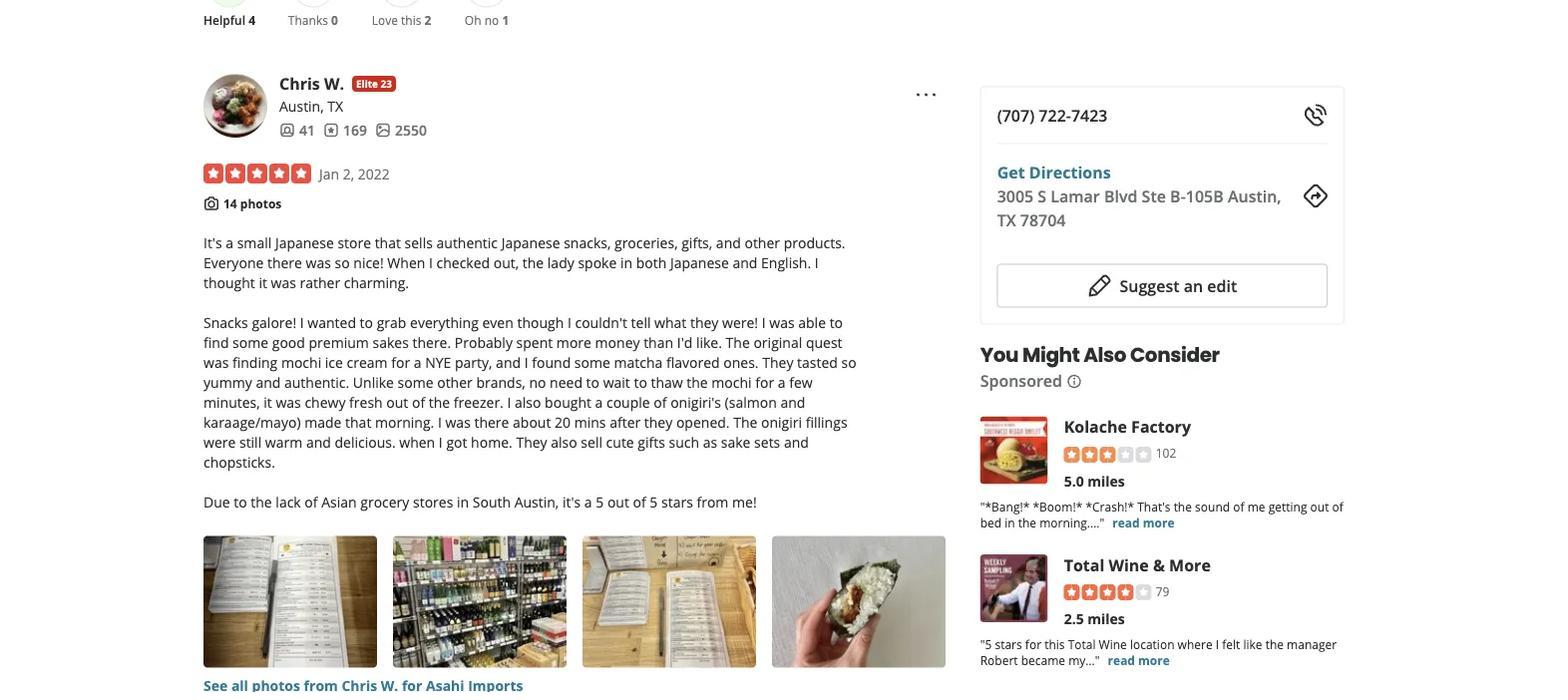 Task type: vqa. For each thing, say whether or not it's contained in the screenshot.
auto in the "link"
no



Task type: describe. For each thing, give the bounding box(es) containing it.
austin, inside elite 23 austin, tx
[[279, 96, 324, 115]]

102
[[1156, 445, 1176, 461]]

0 horizontal spatial in
[[457, 493, 469, 512]]

the inside "5 stars for this total wine location where i felt like the manager robert became my…"
[[1266, 636, 1284, 652]]

robert
[[980, 652, 1018, 668]]

find
[[204, 333, 229, 352]]

warm
[[265, 433, 303, 452]]

i down spent
[[524, 353, 528, 372]]

such
[[669, 433, 699, 452]]

ones.
[[723, 353, 759, 372]]

gifts,
[[682, 233, 712, 252]]

23
[[381, 77, 392, 90]]

b-
[[1170, 185, 1186, 206]]

there.
[[412, 333, 451, 352]]

read more for factory
[[1113, 514, 1175, 530]]

s
[[1038, 185, 1047, 206]]

stores
[[413, 493, 453, 512]]

elite 23 link
[[352, 76, 396, 92]]

i down products.
[[815, 253, 819, 272]]

i right the morning.
[[438, 413, 442, 432]]

miles for total
[[1088, 609, 1125, 628]]

to down matcha
[[634, 373, 647, 392]]

couple
[[606, 393, 650, 412]]

read more link for factory
[[1113, 514, 1175, 530]]

1 vertical spatial the
[[733, 413, 758, 432]]

miles for kolache
[[1088, 471, 1125, 490]]

out,
[[494, 253, 519, 272]]

oh
[[465, 12, 481, 28]]

spent
[[516, 333, 553, 352]]

so inside it's a small japanese store that sells authentic japanese snacks, groceries, gifts, and other products. everyone there was so nice! when i checked out, the lady spoke in both japanese and english. i thought it was rather charming.
[[335, 253, 350, 272]]

party,
[[455, 353, 492, 372]]

get
[[997, 161, 1025, 182]]

morning.…"
[[1040, 514, 1105, 530]]

5 star rating image
[[204, 164, 311, 184]]

reviews element
[[323, 120, 367, 140]]

total inside "5 stars for this total wine location where i felt like the manager robert became my…"
[[1068, 636, 1096, 652]]

as
[[703, 433, 717, 452]]

you
[[980, 341, 1019, 369]]

the left freezer.
[[429, 393, 450, 412]]

*crash!*
[[1086, 498, 1134, 514]]

karaage/mayo)
[[204, 413, 301, 432]]

(4 reactions) element
[[249, 12, 255, 28]]

14 photos link
[[223, 196, 282, 212]]

the inside it's a small japanese store that sells authentic japanese snacks, groceries, gifts, and other products. everyone there was so nice! when i checked out, the lady spoke in both japanese and english. i thought it was rather charming.
[[523, 253, 544, 272]]

(2 reactions) element
[[425, 12, 431, 28]]

0 horizontal spatial they
[[516, 433, 547, 452]]

brands,
[[476, 373, 525, 392]]

79
[[1156, 583, 1170, 599]]

0 horizontal spatial japanese
[[275, 233, 334, 252]]

groceries,
[[614, 233, 678, 252]]

14 photos
[[223, 196, 282, 212]]

0 vertical spatial wine
[[1109, 554, 1149, 575]]

small
[[237, 233, 272, 252]]

helpful 4
[[204, 12, 255, 28]]

also
[[1084, 341, 1126, 369]]

chopsticks.
[[204, 453, 275, 472]]

0 horizontal spatial no
[[484, 12, 499, 28]]

w.
[[324, 73, 344, 94]]

location
[[1130, 636, 1175, 652]]

16 friends v2 image
[[279, 122, 295, 138]]

grab
[[377, 313, 406, 332]]

the up onigiri's
[[687, 373, 708, 392]]

suggest an edit button
[[997, 264, 1328, 308]]

it inside it's a small japanese store that sells authentic japanese snacks, groceries, gifts, and other products. everyone there was so nice! when i checked out, the lady spoke in both japanese and english. i thought it was rather charming.
[[259, 273, 267, 292]]

was down find
[[204, 353, 229, 372]]

grocery
[[360, 493, 409, 512]]

more inside snacks galore! i wanted to grab everything even though i couldn't tell what they were! i was able to find some good premium sakes there. probably spent more money than i'd like. the original quest was finding mochi ice cream for a nye party, and i found some matcha flavored ones. they tasted so yummy and authentic. unlike some other brands, no need to wait to thaw the mochi for a few minutes, it was chewy fresh out of the freezer. i also bought a couple of onigiri's  (salmon and karaage/mayo) made that morning. i was there about 20 mins after they opened. the onigiri fillings were still warm and delicious. when i got home. they also sell cute gifts such as sake sets and chopsticks.
[[557, 333, 591, 352]]

kolache factory image
[[980, 416, 1048, 484]]

rather
[[300, 273, 340, 292]]

and down few on the right bottom of the page
[[781, 393, 805, 412]]

read more for wine
[[1108, 652, 1170, 668]]

read for wine
[[1108, 652, 1135, 668]]

1 vertical spatial also
[[551, 433, 577, 452]]

sponsored
[[980, 370, 1062, 391]]

get directions 3005 s lamar blvd ste b-105b austin, tx 78704
[[997, 161, 1281, 230]]

photos
[[240, 196, 282, 212]]

authentic.
[[284, 373, 349, 392]]

nice!
[[353, 253, 384, 272]]

24 phone v2 image
[[1304, 103, 1328, 127]]

helpful
[[204, 12, 245, 28]]

105b
[[1186, 185, 1224, 206]]

original
[[754, 333, 802, 352]]

thanks
[[288, 12, 328, 28]]

chewy
[[305, 393, 346, 412]]

friends element
[[279, 120, 315, 140]]

it's
[[563, 493, 581, 512]]

0 vertical spatial mochi
[[281, 353, 321, 372]]

than
[[644, 333, 673, 352]]

and up brands,
[[496, 353, 521, 372]]

felt
[[1222, 636, 1240, 652]]

there inside snacks galore! i wanted to grab everything even though i couldn't tell what they were! i was able to find some good premium sakes there. probably spent more money than i'd like. the original quest was finding mochi ice cream for a nye party, and i found some matcha flavored ones. they tasted so yummy and authentic. unlike some other brands, no need to wait to thaw the mochi for a few minutes, it was chewy fresh out of the freezer. i also bought a couple of onigiri's  (salmon and karaage/mayo) made that morning. i was there about 20 mins after they opened. the onigiri fillings were still warm and delicious. when i got home. they also sell cute gifts such as sake sets and chopsticks.
[[474, 413, 509, 432]]

more for total wine & more
[[1138, 652, 1170, 668]]

thought
[[204, 273, 255, 292]]

5.0 miles
[[1064, 471, 1125, 490]]

0
[[331, 12, 338, 28]]

everything
[[410, 313, 479, 332]]

wanted
[[308, 313, 356, 332]]

more for kolache factory
[[1143, 514, 1175, 530]]

(707)
[[997, 104, 1035, 126]]

sets
[[754, 433, 780, 452]]

even
[[482, 313, 514, 332]]

sake
[[721, 433, 751, 452]]

i down sells
[[429, 253, 433, 272]]

wine inside "5 stars for this total wine location where i felt like the manager robert became my…"
[[1099, 636, 1127, 652]]

tx inside get directions 3005 s lamar blvd ste b-105b austin, tx 78704
[[997, 209, 1016, 230]]

total wine & more image
[[980, 554, 1048, 622]]

0 vertical spatial they
[[690, 313, 719, 332]]

so inside snacks galore! i wanted to grab everything even though i couldn't tell what they were! i was able to find some good premium sakes there. probably spent more money than i'd like. the original quest was finding mochi ice cream for a nye party, and i found some matcha flavored ones. they tasted so yummy and authentic. unlike some other brands, no need to wait to thaw the mochi for a few minutes, it was chewy fresh out of the freezer. i also bought a couple of onigiri's  (salmon and karaage/mayo) made that morning. i was there about 20 mins after they opened. the onigiri fillings were still warm and delicious. when i got home. they also sell cute gifts such as sake sets and chopsticks.
[[841, 353, 857, 372]]

was left the rather at left top
[[271, 273, 296, 292]]

"5
[[980, 636, 992, 652]]

after
[[610, 413, 641, 432]]

"*bang!* *boom!* *crash!* that's the sound of me getting out of bed in the morning.…"
[[980, 498, 1344, 530]]

tasted
[[797, 353, 838, 372]]

money
[[595, 333, 640, 352]]

3 star rating image
[[1064, 447, 1152, 463]]

was down 'authentic.'
[[276, 393, 301, 412]]

for inside "5 stars for this total wine location where i felt like the manager robert became my…"
[[1025, 636, 1041, 652]]

16 review v2 image
[[323, 122, 339, 138]]

store
[[338, 233, 371, 252]]

2,
[[343, 164, 354, 183]]

tx inside elite 23 austin, tx
[[327, 96, 343, 115]]

chris
[[279, 73, 320, 94]]

were
[[204, 433, 236, 452]]

2 vertical spatial austin,
[[514, 493, 559, 512]]

out inside "*bang!* *boom!* *crash!* that's the sound of me getting out of bed in the morning.…"
[[1310, 498, 1329, 514]]

other inside snacks galore! i wanted to grab everything even though i couldn't tell what they were! i was able to find some good premium sakes there. probably spent more money than i'd like. the original quest was finding mochi ice cream for a nye party, and i found some matcha flavored ones. they tasted so yummy and authentic. unlike some other brands, no need to wait to thaw the mochi for a few minutes, it was chewy fresh out of the freezer. i also bought a couple of onigiri's  (salmon and karaage/mayo) made that morning. i was there about 20 mins after they opened. the onigiri fillings were still warm and delicious. when i got home. they also sell cute gifts such as sake sets and chopsticks.
[[437, 373, 473, 392]]

of left me at bottom right
[[1233, 498, 1245, 514]]

jan 2, 2022
[[319, 164, 390, 183]]

0 vertical spatial they
[[762, 353, 794, 372]]

finding
[[232, 353, 278, 372]]

24 pencil v2 image
[[1088, 274, 1112, 298]]

good
[[272, 333, 305, 352]]

1 horizontal spatial mochi
[[712, 373, 752, 392]]

there inside it's a small japanese store that sells authentic japanese snacks, groceries, gifts, and other products. everyone there was so nice! when i checked out, the lady spoke in both japanese and english. i thought it was rather charming.
[[267, 253, 302, 272]]

sells
[[405, 233, 433, 252]]

quest
[[806, 333, 842, 352]]

0 vertical spatial this
[[401, 12, 421, 28]]

of right the getting
[[1332, 498, 1344, 514]]

stars inside "5 stars for this total wine location where i felt like the manager robert became my…"
[[995, 636, 1022, 652]]

south
[[473, 493, 511, 512]]

2.5 miles
[[1064, 609, 1125, 628]]

morning.
[[375, 413, 434, 432]]

manager
[[1287, 636, 1337, 652]]

was up the rather at left top
[[306, 253, 331, 272]]

might
[[1022, 341, 1080, 369]]



Task type: locate. For each thing, give the bounding box(es) containing it.
mochi down good
[[281, 353, 321, 372]]

sakes
[[373, 333, 409, 352]]

0 vertical spatial stars
[[661, 493, 693, 512]]

of right lack
[[305, 493, 318, 512]]

suggest
[[1120, 275, 1180, 296]]

read up total wine & more link
[[1113, 514, 1140, 530]]

0 vertical spatial in
[[620, 253, 633, 272]]

(0 reactions) element
[[331, 12, 338, 28]]

everyone
[[204, 253, 264, 272]]

was up original
[[769, 313, 795, 332]]

authentic
[[436, 233, 498, 252]]

2 horizontal spatial out
[[1310, 498, 1329, 514]]

1 vertical spatial miles
[[1088, 609, 1125, 628]]

1 vertical spatial read more link
[[1108, 652, 1170, 668]]

1 horizontal spatial no
[[529, 373, 546, 392]]

premium
[[309, 333, 369, 352]]

that inside snacks galore! i wanted to grab everything even though i couldn't tell what they were! i was able to find some good premium sakes there. probably spent more money than i'd like. the original quest was finding mochi ice cream for a nye party, and i found some matcha flavored ones. they tasted so yummy and authentic. unlike some other brands, no need to wait to thaw the mochi for a few minutes, it was chewy fresh out of the freezer. i also bought a couple of onigiri's  (salmon and karaage/mayo) made that morning. i was there about 20 mins after they opened. the onigiri fillings were still warm and delicious. when i got home. they also sell cute gifts such as sake sets and chopsticks.
[[345, 413, 371, 432]]

5.0
[[1064, 471, 1084, 490]]

0 vertical spatial other
[[745, 233, 780, 252]]

out
[[386, 393, 408, 412], [607, 493, 629, 512], [1310, 498, 1329, 514]]

1 vertical spatial they
[[644, 413, 673, 432]]

elite 23 austin, tx
[[279, 77, 392, 115]]

to left the grab
[[360, 313, 373, 332]]

directions
[[1029, 161, 1111, 182]]

it inside snacks galore! i wanted to grab everything even though i couldn't tell what they were! i was able to find some good premium sakes there. probably spent more money than i'd like. the original quest was finding mochi ice cream for a nye party, and i found some matcha flavored ones. they tasted so yummy and authentic. unlike some other brands, no need to wait to thaw the mochi for a few minutes, it was chewy fresh out of the freezer. i also bought a couple of onigiri's  (salmon and karaage/mayo) made that morning. i was there about 20 mins after they opened. the onigiri fillings were still warm and delicious. when i got home. they also sell cute gifts such as sake sets and chopsticks.
[[264, 393, 272, 412]]

that up the "delicious."
[[345, 413, 371, 432]]

(1 reaction) element
[[502, 12, 509, 28]]

this left 2
[[401, 12, 421, 28]]

2 horizontal spatial in
[[1005, 514, 1015, 530]]

0 vertical spatial also
[[515, 393, 541, 412]]

0 horizontal spatial so
[[335, 253, 350, 272]]

0 horizontal spatial austin,
[[279, 96, 324, 115]]

total wine & more
[[1064, 554, 1211, 575]]

there down small
[[267, 253, 302, 272]]

for down sakes
[[391, 353, 410, 372]]

other inside it's a small japanese store that sells authentic japanese snacks, groceries, gifts, and other products. everyone there was so nice! when i checked out, the lady spoke in both japanese and english. i thought it was rather charming.
[[745, 233, 780, 252]]

they down about
[[516, 433, 547, 452]]

the right bed
[[1018, 514, 1037, 530]]

still
[[239, 433, 262, 452]]

they down original
[[762, 353, 794, 372]]

1 vertical spatial no
[[529, 373, 546, 392]]

1 vertical spatial so
[[841, 353, 857, 372]]

0 horizontal spatial also
[[515, 393, 541, 412]]

became
[[1021, 652, 1065, 668]]

0 vertical spatial read more
[[1113, 514, 1175, 530]]

tell
[[631, 313, 651, 332]]

0 vertical spatial no
[[484, 12, 499, 28]]

and down made
[[306, 433, 331, 452]]

read right 'my…"'
[[1108, 652, 1135, 668]]

total up 4 star rating image
[[1064, 554, 1105, 575]]

0 horizontal spatial out
[[386, 393, 408, 412]]

ice
[[325, 353, 343, 372]]

some up wait
[[574, 353, 610, 372]]

flavored
[[666, 353, 720, 372]]

1 horizontal spatial for
[[755, 373, 774, 392]]

both
[[636, 253, 667, 272]]

1 horizontal spatial also
[[551, 433, 577, 452]]

photos element
[[375, 120, 427, 140]]

photo of chris w. image
[[204, 74, 267, 138]]

able
[[798, 313, 826, 332]]

you might also consider
[[980, 341, 1220, 369]]

were!
[[722, 313, 758, 332]]

snacks,
[[564, 233, 611, 252]]

for right robert
[[1025, 636, 1041, 652]]

2 5 from the left
[[650, 493, 658, 512]]

the down were!
[[726, 333, 750, 352]]

they up gifts
[[644, 413, 673, 432]]

0 vertical spatial tx
[[327, 96, 343, 115]]

read more up total wine & more link
[[1113, 514, 1175, 530]]

japanese down gifts,
[[670, 253, 729, 272]]

kolache factory
[[1064, 416, 1191, 437]]

i inside "5 stars for this total wine location where i felt like the manager robert became my…"
[[1216, 636, 1219, 652]]

total
[[1064, 554, 1105, 575], [1068, 636, 1096, 652]]

austin,
[[279, 96, 324, 115], [1228, 185, 1281, 206], [514, 493, 559, 512]]

bought
[[545, 393, 591, 412]]

1 vertical spatial read more
[[1108, 652, 1170, 668]]

0 vertical spatial more
[[557, 333, 591, 352]]

checked
[[436, 253, 490, 272]]

0 vertical spatial austin,
[[279, 96, 324, 115]]

0 horizontal spatial tx
[[327, 96, 343, 115]]

1 horizontal spatial 5
[[650, 493, 658, 512]]

read more link up total wine & more link
[[1113, 514, 1175, 530]]

0 vertical spatial some
[[233, 333, 268, 352]]

5 right it's
[[596, 493, 604, 512]]

wine left &
[[1109, 554, 1149, 575]]

of
[[412, 393, 425, 412], [654, 393, 667, 412], [305, 493, 318, 512], [633, 493, 646, 512], [1233, 498, 1245, 514], [1332, 498, 1344, 514]]

out right it's
[[607, 493, 629, 512]]

2 miles from the top
[[1088, 609, 1125, 628]]

1 vertical spatial stars
[[995, 636, 1022, 652]]

also
[[515, 393, 541, 412], [551, 433, 577, 452]]

0 vertical spatial there
[[267, 253, 302, 272]]

found
[[532, 353, 571, 372]]

other up english.
[[745, 233, 780, 252]]

in right bed
[[1005, 514, 1015, 530]]

blvd
[[1104, 185, 1138, 206]]

a inside it's a small japanese store that sells authentic japanese snacks, groceries, gifts, and other products. everyone there was so nice! when i checked out, the lady spoke in both japanese and english. i thought it was rather charming.
[[226, 233, 233, 252]]

1 horizontal spatial they
[[762, 353, 794, 372]]

lady
[[547, 253, 574, 272]]

78704
[[1020, 209, 1066, 230]]

1 horizontal spatial this
[[1045, 636, 1065, 652]]

0 horizontal spatial stars
[[661, 493, 693, 512]]

nye
[[425, 353, 451, 372]]

0 vertical spatial total
[[1064, 554, 1105, 575]]

the left lack
[[251, 493, 272, 512]]

so right tasted
[[841, 353, 857, 372]]

2022
[[358, 164, 390, 183]]

the right like
[[1266, 636, 1284, 652]]

this down 2.5
[[1045, 636, 1065, 652]]

1 vertical spatial tx
[[997, 209, 1016, 230]]

i left the got
[[439, 433, 443, 452]]

that up when
[[375, 233, 401, 252]]

other down the nye
[[437, 373, 473, 392]]

16 photos v2 image
[[375, 122, 391, 138]]

1 5 from the left
[[596, 493, 604, 512]]

24 directions v2 image
[[1304, 184, 1328, 208]]

when
[[387, 253, 425, 272]]

1 vertical spatial total
[[1068, 636, 1096, 652]]

to right due
[[234, 493, 247, 512]]

mochi down 'ones.'
[[712, 373, 752, 392]]

i right though
[[568, 313, 571, 332]]

4
[[249, 12, 255, 28]]

2 horizontal spatial for
[[1025, 636, 1041, 652]]

2 vertical spatial some
[[398, 373, 434, 392]]

1 vertical spatial mochi
[[712, 373, 752, 392]]

2 horizontal spatial some
[[574, 353, 610, 372]]

0 horizontal spatial this
[[401, 12, 421, 28]]

16 info v2 image
[[1066, 373, 1082, 389]]

2 vertical spatial in
[[1005, 514, 1015, 530]]

1 miles from the top
[[1088, 471, 1125, 490]]

oh no 1
[[465, 12, 509, 28]]

more up found
[[557, 333, 591, 352]]

for up (salmon on the bottom of the page
[[755, 373, 774, 392]]

1 vertical spatial in
[[457, 493, 469, 512]]

read more link for wine
[[1108, 652, 1170, 668]]

and down finding
[[256, 373, 281, 392]]

1 horizontal spatial japanese
[[501, 233, 560, 252]]

0 horizontal spatial there
[[267, 253, 302, 272]]

also down 20
[[551, 433, 577, 452]]

of down thaw
[[654, 393, 667, 412]]

suggest an edit
[[1120, 275, 1237, 296]]

of up the morning.
[[412, 393, 425, 412]]

read more link right 'my…"'
[[1108, 652, 1170, 668]]

wine down 2.5 miles
[[1099, 636, 1127, 652]]

snacks galore! i wanted to grab everything even though i couldn't tell what they were! i was able to find some good premium sakes there. probably spent more money than i'd like. the original quest was finding mochi ice cream for a nye party, and i found some matcha flavored ones. they tasted so yummy and authentic. unlike some other brands, no need to wait to thaw the mochi for a few minutes, it was chewy fresh out of the freezer. i also bought a couple of onigiri's  (salmon and karaage/mayo) made that morning. i was there about 20 mins after they opened. the onigiri fillings were still warm and delicious. when i got home. they also sell cute gifts such as sake sets and chopsticks.
[[204, 313, 857, 472]]

2.5
[[1064, 609, 1084, 628]]

in left both
[[620, 253, 633, 272]]

the right the that's
[[1174, 498, 1192, 514]]

&
[[1153, 554, 1165, 575]]

it
[[259, 273, 267, 292], [264, 393, 272, 412]]

fillings
[[806, 413, 847, 432]]

more up &
[[1143, 514, 1175, 530]]

miles
[[1088, 471, 1125, 490], [1088, 609, 1125, 628]]

1 horizontal spatial in
[[620, 253, 633, 272]]

this inside "5 stars for this total wine location where i felt like the manager robert became my…"
[[1045, 636, 1065, 652]]

was up the got
[[445, 413, 471, 432]]

there up home. on the bottom left of the page
[[474, 413, 509, 432]]

1 vertical spatial more
[[1143, 514, 1175, 530]]

1 horizontal spatial austin,
[[514, 493, 559, 512]]

lack
[[276, 493, 301, 512]]

1 vertical spatial this
[[1045, 636, 1065, 652]]

edit
[[1207, 275, 1237, 296]]

to left wait
[[586, 373, 600, 392]]

0 horizontal spatial other
[[437, 373, 473, 392]]

no left "1"
[[484, 12, 499, 28]]

1 vertical spatial there
[[474, 413, 509, 432]]

in left south
[[457, 493, 469, 512]]

in inside it's a small japanese store that sells authentic japanese snacks, groceries, gifts, and other products. everyone there was so nice! when i checked out, the lady spoke in both japanese and english. i thought it was rather charming.
[[620, 253, 633, 272]]

tx
[[327, 96, 343, 115], [997, 209, 1016, 230]]

onigiri's
[[671, 393, 721, 412]]

1 horizontal spatial there
[[474, 413, 509, 432]]

got
[[446, 433, 467, 452]]

16 camera v2 image
[[204, 195, 219, 211]]

fresh
[[349, 393, 383, 412]]

stars right "5
[[995, 636, 1022, 652]]

1 horizontal spatial other
[[745, 233, 780, 252]]

miles up *crash!*
[[1088, 471, 1125, 490]]

0 vertical spatial for
[[391, 353, 410, 372]]

0 horizontal spatial that
[[345, 413, 371, 432]]

i left felt
[[1216, 636, 1219, 652]]

and left english.
[[733, 253, 758, 272]]

austin, right 105b
[[1228, 185, 1281, 206]]

out up the morning.
[[386, 393, 408, 412]]

read more right 'my…"'
[[1108, 652, 1170, 668]]

they up like.
[[690, 313, 719, 332]]

and down 'onigiri' at the bottom of page
[[784, 433, 809, 452]]

total down 2.5
[[1068, 636, 1096, 652]]

an
[[1184, 275, 1203, 296]]

0 horizontal spatial mochi
[[281, 353, 321, 372]]

menu image
[[914, 83, 938, 107]]

lamar
[[1051, 185, 1100, 206]]

0 horizontal spatial some
[[233, 333, 268, 352]]

4 star rating image
[[1064, 585, 1152, 601]]

japanese up out,
[[501, 233, 560, 252]]

for
[[391, 353, 410, 372], [755, 373, 774, 392], [1025, 636, 1041, 652]]

0 vertical spatial so
[[335, 253, 350, 272]]

the down (salmon on the bottom of the page
[[733, 413, 758, 432]]

so down store
[[335, 253, 350, 272]]

1 vertical spatial other
[[437, 373, 473, 392]]

1 horizontal spatial tx
[[997, 209, 1016, 230]]

1 vertical spatial it
[[264, 393, 272, 412]]

me
[[1248, 498, 1265, 514]]

1 horizontal spatial some
[[398, 373, 434, 392]]

7423
[[1071, 104, 1108, 126]]

it right thought
[[259, 273, 267, 292]]

5 left the from
[[650, 493, 658, 512]]

to up quest
[[830, 313, 843, 332]]

1 horizontal spatial stars
[[995, 636, 1022, 652]]

tx down the w.
[[327, 96, 343, 115]]

that
[[375, 233, 401, 252], [345, 413, 371, 432]]

2
[[425, 12, 431, 28]]

"*bang!*
[[980, 498, 1030, 514]]

1 vertical spatial that
[[345, 413, 371, 432]]

and right gifts,
[[716, 233, 741, 252]]

gifts
[[638, 433, 665, 452]]

the
[[523, 253, 544, 272], [687, 373, 708, 392], [429, 393, 450, 412], [251, 493, 272, 512], [1174, 498, 1192, 514], [1018, 514, 1037, 530], [1266, 636, 1284, 652]]

though
[[517, 313, 564, 332]]

1 horizontal spatial so
[[841, 353, 857, 372]]

0 vertical spatial miles
[[1088, 471, 1125, 490]]

probably
[[455, 333, 513, 352]]

2 horizontal spatial austin,
[[1228, 185, 1281, 206]]

some up finding
[[233, 333, 268, 352]]

austin, inside get directions 3005 s lamar blvd ste b-105b austin, tx 78704
[[1228, 185, 1281, 206]]

also up about
[[515, 393, 541, 412]]

japanese
[[275, 233, 334, 252], [501, 233, 560, 252], [670, 253, 729, 272]]

0 vertical spatial read more link
[[1113, 514, 1175, 530]]

i right were!
[[762, 313, 766, 332]]

1 horizontal spatial that
[[375, 233, 401, 252]]

due to the lack of asian grocery stores in south austin, it's a 5 out of 5 stars from me!
[[204, 493, 757, 512]]

austin, down chris
[[279, 96, 324, 115]]

out inside snacks galore! i wanted to grab everything even though i couldn't tell what they were! i was able to find some good premium sakes there. probably spent more money than i'd like. the original quest was finding mochi ice cream for a nye party, and i found some matcha flavored ones. they tasted so yummy and authentic. unlike some other brands, no need to wait to thaw the mochi for a few minutes, it was chewy fresh out of the freezer. i also bought a couple of onigiri's  (salmon and karaage/mayo) made that morning. i was there about 20 mins after they opened. the onigiri fillings were still warm and delicious. when i got home. they also sell cute gifts such as sake sets and chopsticks.
[[386, 393, 408, 412]]

no inside snacks galore! i wanted to grab everything even though i couldn't tell what they were! i was able to find some good premium sakes there. probably spent more money than i'd like. the original quest was finding mochi ice cream for a nye party, and i found some matcha flavored ones. they tasted so yummy and authentic. unlike some other brands, no need to wait to thaw the mochi for a few minutes, it was chewy fresh out of the freezer. i also bought a couple of onigiri's  (salmon and karaage/mayo) made that morning. i was there about 20 mins after they opened. the onigiri fillings were still warm and delicious. when i got home. they also sell cute gifts such as sake sets and chopsticks.
[[529, 373, 546, 392]]

from
[[697, 493, 729, 512]]

some down the nye
[[398, 373, 434, 392]]

1 vertical spatial some
[[574, 353, 610, 372]]

1 vertical spatial for
[[755, 373, 774, 392]]

read for factory
[[1113, 514, 1140, 530]]

0 vertical spatial the
[[726, 333, 750, 352]]

*boom!*
[[1033, 498, 1083, 514]]

1 vertical spatial wine
[[1099, 636, 1127, 652]]

out right the getting
[[1310, 498, 1329, 514]]

of down gifts
[[633, 493, 646, 512]]

1 horizontal spatial they
[[690, 313, 719, 332]]

jan
[[319, 164, 339, 183]]

0 horizontal spatial they
[[644, 413, 673, 432]]

more left where
[[1138, 652, 1170, 668]]

in inside "*bang!* *boom!* *crash!* that's the sound of me getting out of bed in the morning.…"
[[1005, 514, 1015, 530]]

0 horizontal spatial for
[[391, 353, 410, 372]]

0 vertical spatial that
[[375, 233, 401, 252]]

asian
[[321, 493, 357, 512]]

1 vertical spatial austin,
[[1228, 185, 1281, 206]]

2 vertical spatial for
[[1025, 636, 1041, 652]]

1 vertical spatial read
[[1108, 652, 1135, 668]]

it up the karaage/mayo)
[[264, 393, 272, 412]]

austin, left it's
[[514, 493, 559, 512]]

love
[[372, 12, 398, 28]]

i up good
[[300, 313, 304, 332]]

1 horizontal spatial out
[[607, 493, 629, 512]]

0 vertical spatial read
[[1113, 514, 1140, 530]]

0 horizontal spatial 5
[[596, 493, 604, 512]]

that inside it's a small japanese store that sells authentic japanese snacks, groceries, gifts, and other products. everyone there was so nice! when i checked out, the lady spoke in both japanese and english. i thought it was rather charming.
[[375, 233, 401, 252]]

i down brands,
[[507, 393, 511, 412]]

elite
[[356, 77, 378, 90]]

tx down 3005
[[997, 209, 1016, 230]]

about
[[513, 413, 551, 432]]

no down found
[[529, 373, 546, 392]]

2 vertical spatial more
[[1138, 652, 1170, 668]]

like.
[[696, 333, 722, 352]]

where
[[1178, 636, 1213, 652]]

0 vertical spatial it
[[259, 273, 267, 292]]

miles down 4 star rating image
[[1088, 609, 1125, 628]]

chris w.
[[279, 73, 344, 94]]

2550
[[395, 120, 427, 139]]

stars left the from
[[661, 493, 693, 512]]

1 vertical spatial they
[[516, 433, 547, 452]]

2 horizontal spatial japanese
[[670, 253, 729, 272]]



